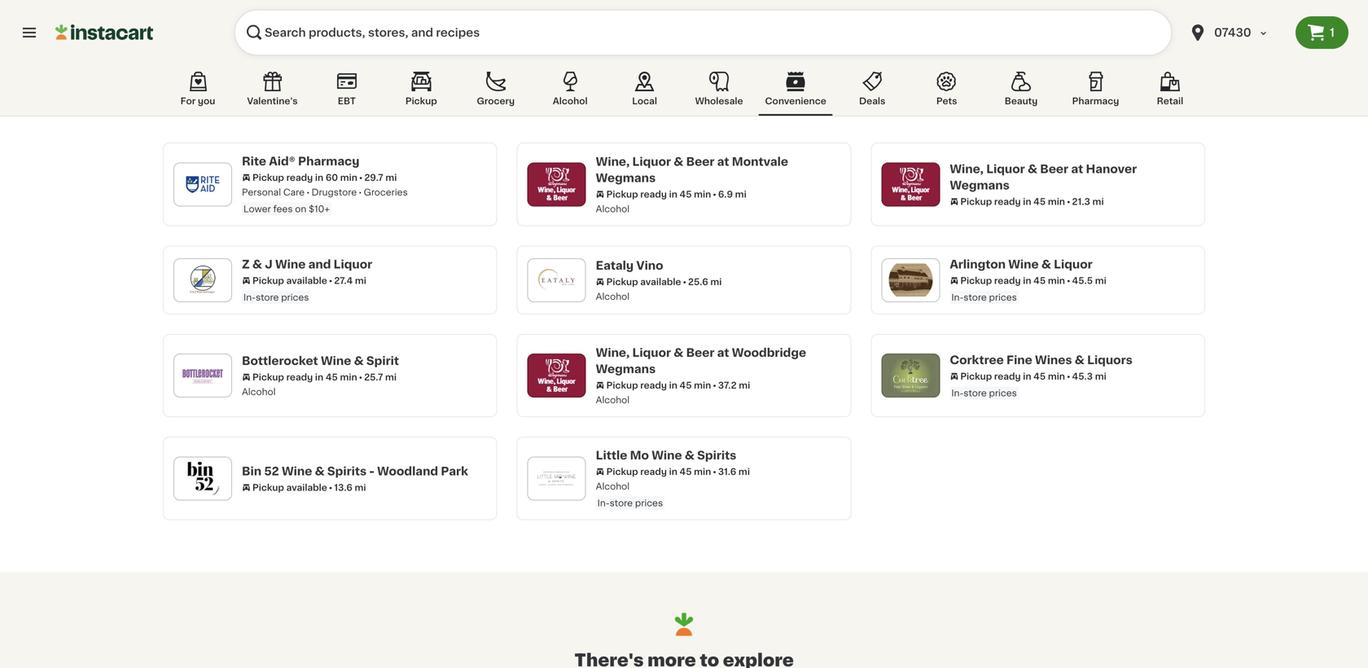 Task type: locate. For each thing, give the bounding box(es) containing it.
in down arlington wine & liquor
[[1023, 276, 1032, 285]]

ready for wine, liquor & beer at hanover wegmans
[[995, 197, 1021, 206]]

at
[[717, 156, 730, 167], [1072, 163, 1084, 175], [717, 347, 730, 358]]

wine, right wine, liquor & beer at montvale wegmans logo
[[596, 156, 630, 167]]

pickup down the j
[[253, 276, 284, 285]]

at inside wine, liquor & beer at woodbridge wegmans
[[717, 347, 730, 358]]

beer left hanover
[[1041, 163, 1069, 175]]

alcohol inside button
[[553, 97, 588, 105]]

min left 6.9
[[694, 190, 711, 199]]

min down wine, liquor & beer at woodbridge wegmans in the bottom of the page
[[694, 381, 711, 390]]

store down little
[[610, 499, 633, 508]]

beer left montvale
[[686, 156, 715, 167]]

0 vertical spatial spirits
[[697, 450, 737, 461]]

mi right the 21.3
[[1093, 197, 1104, 206]]

pickup ready in 45 min down the wine, liquor & beer at montvale wegmans
[[607, 190, 711, 199]]

pickup right wine, liquor & beer at woodbridge wegmans logo
[[607, 381, 638, 390]]

spirits up 31.6 on the bottom of page
[[697, 450, 737, 461]]

beer for montvale
[[686, 156, 715, 167]]

prices down mo
[[635, 499, 663, 508]]

in for rite aid® pharmacy
[[315, 173, 324, 182]]

in for corktree fine wines & liquors
[[1023, 372, 1032, 381]]

ready for corktree fine wines & liquors
[[995, 372, 1021, 381]]

min left 45.5
[[1048, 276, 1066, 285]]

1 horizontal spatial spirits
[[697, 450, 737, 461]]

z & j wine and liquor logo image
[[181, 258, 225, 302]]

wegmans right wine, liquor & beer at hanover wegmans logo at the right of the page
[[950, 179, 1010, 191]]

45.3 mi
[[1072, 372, 1107, 381]]

wine, inside the wine, liquor & beer at montvale wegmans
[[596, 156, 630, 167]]

in down "little mo wine & spirits" at bottom
[[669, 467, 678, 476]]

corktree fine wines & liquors logo image
[[889, 354, 933, 398]]

25.6
[[688, 277, 708, 286]]

deals
[[859, 97, 886, 105]]

45 down wine, liquor & beer at woodbridge wegmans in the bottom of the page
[[680, 381, 692, 390]]

in-store prices down arlington
[[952, 293, 1017, 302]]

beer inside 'wine, liquor & beer at hanover wegmans'
[[1041, 163, 1069, 175]]

at inside the wine, liquor & beer at montvale wegmans
[[717, 156, 730, 167]]

0 vertical spatial pharmacy
[[1073, 97, 1120, 105]]

wegmans inside 'wine, liquor & beer at hanover wegmans'
[[950, 179, 1010, 191]]

pickup ready in 45 min
[[607, 190, 711, 199], [961, 197, 1066, 206], [961, 276, 1066, 285], [961, 372, 1066, 381], [253, 373, 357, 382], [607, 381, 711, 390], [607, 467, 711, 476]]

45 for wine, liquor & beer at hanover wegmans
[[1034, 197, 1046, 206]]

in- down little
[[598, 499, 610, 508]]

deals button
[[838, 68, 908, 116]]

for
[[181, 97, 196, 105]]

in-store prices for fine
[[952, 388, 1017, 397]]

pickup ready in 45 min down arlington wine & liquor
[[961, 276, 1066, 285]]

ready down bottlerocket
[[286, 373, 313, 382]]

store down corktree
[[964, 388, 987, 397]]

alcohol up eataly
[[596, 204, 630, 213]]

min
[[340, 173, 358, 182], [694, 190, 711, 199], [1048, 197, 1066, 206], [1048, 276, 1066, 285], [1048, 372, 1066, 381], [340, 373, 357, 382], [694, 381, 711, 390], [694, 467, 711, 476]]

pickup for arlington wine & liquor
[[961, 276, 992, 285]]

alcohol
[[553, 97, 588, 105], [596, 204, 630, 213], [596, 292, 630, 301], [242, 387, 276, 396], [596, 396, 630, 404], [596, 482, 630, 491]]

pickup ready in 45 min down "little mo wine & spirits" at bottom
[[607, 467, 711, 476]]

store down the j
[[256, 293, 279, 302]]

min left the 21.3
[[1048, 197, 1066, 206]]

wine right 52
[[282, 465, 312, 477]]

pickup ready in 45 min for wine, liquor & beer at woodbridge wegmans
[[607, 381, 711, 390]]

in-
[[244, 293, 256, 302], [952, 293, 964, 302], [952, 388, 964, 397], [598, 499, 610, 508]]

eataly vino logo image
[[535, 258, 579, 302]]

woodbridge
[[732, 347, 807, 358]]

available down vino
[[641, 277, 681, 286]]

pickup available down z & j wine and liquor
[[253, 276, 327, 285]]

mi right 45.3
[[1095, 372, 1107, 381]]

ready down fine
[[995, 372, 1021, 381]]

45 for arlington wine & liquor
[[1034, 276, 1046, 285]]

ready down "little mo wine & spirits" at bottom
[[641, 467, 667, 476]]

pickup ready in 45 min for corktree fine wines & liquors
[[961, 372, 1066, 381]]

ebt
[[338, 97, 356, 105]]

29.7 mi
[[365, 173, 397, 182]]

beauty
[[1005, 97, 1038, 105]]

pickup available
[[253, 276, 327, 285], [607, 277, 681, 286], [253, 483, 327, 492]]

wholesale button
[[684, 68, 754, 116]]

prices down arlington wine & liquor
[[989, 293, 1017, 302]]

mi right 45.5
[[1095, 276, 1107, 285]]

1 vertical spatial spirits
[[327, 465, 367, 477]]

liquor for wine, liquor & beer at hanover wegmans
[[987, 163, 1025, 175]]

pharmacy up hanover
[[1073, 97, 1120, 105]]

prices for wine
[[989, 293, 1017, 302]]

60
[[326, 173, 338, 182]]

liquor inside 'wine, liquor & beer at hanover wegmans'
[[987, 163, 1025, 175]]

0 horizontal spatial spirits
[[327, 465, 367, 477]]

mi for little mo wine & spirits
[[739, 467, 750, 476]]

wegmans right wine, liquor & beer at montvale wegmans logo
[[596, 172, 656, 183]]

spirits
[[697, 450, 737, 461], [327, 465, 367, 477]]

pickup ready in 45 min down fine
[[961, 372, 1066, 381]]

hanover
[[1086, 163, 1137, 175]]

pickup ready in 45 min for wine, liquor & beer at hanover wegmans
[[961, 197, 1066, 206]]

pickup ready in 45 min down wine, liquor & beer at woodbridge wegmans in the bottom of the page
[[607, 381, 711, 390]]

07430 button
[[1189, 10, 1286, 55]]

45 down corktree fine wines & liquors
[[1034, 372, 1046, 381]]

wine, liquor & beer at montvale wegmans logo image
[[535, 162, 579, 206]]

shop categories tab list
[[163, 68, 1206, 116]]

mi
[[386, 173, 397, 182], [735, 190, 747, 199], [1093, 197, 1104, 206], [355, 276, 367, 285], [1095, 276, 1107, 285], [711, 277, 722, 286], [1095, 372, 1107, 381], [385, 373, 397, 382], [739, 381, 751, 390], [739, 467, 750, 476], [355, 483, 366, 492]]

min left the 25.7
[[340, 373, 357, 382]]

wine, liquor & beer at montvale wegmans
[[596, 156, 789, 183]]

45 down the wine, liquor & beer at montvale wegmans
[[680, 190, 692, 199]]

45.5 mi
[[1072, 276, 1107, 285]]

pickup up 'personal'
[[253, 173, 284, 182]]

alcohol left local
[[553, 97, 588, 105]]

pickup down 52
[[253, 483, 284, 492]]

store
[[256, 293, 279, 302], [964, 293, 987, 302], [964, 388, 987, 397], [610, 499, 633, 508]]

available down z & j wine and liquor
[[286, 276, 327, 285]]

wegmans inside the wine, liquor & beer at montvale wegmans
[[596, 172, 656, 183]]

ready for little mo wine & spirits
[[641, 467, 667, 476]]

in- down z
[[244, 293, 256, 302]]

prices for &
[[281, 293, 309, 302]]

in-store prices for wine
[[952, 293, 1017, 302]]

in for little mo wine & spirits
[[669, 467, 678, 476]]

mi right the 25.7
[[385, 373, 397, 382]]

wine, inside wine, liquor & beer at woodbridge wegmans
[[596, 347, 630, 358]]

beer
[[686, 156, 715, 167], [1041, 163, 1069, 175], [686, 347, 715, 358]]

liquor inside wine, liquor & beer at woodbridge wegmans
[[633, 347, 671, 358]]

prices
[[281, 293, 309, 302], [989, 293, 1017, 302], [989, 388, 1017, 397], [635, 499, 663, 508]]

45 down "little mo wine & spirits" at bottom
[[680, 467, 692, 476]]

alcohol button
[[535, 68, 605, 116]]

little
[[596, 450, 628, 461]]

local button
[[610, 68, 680, 116]]

wegmans right wine, liquor & beer at woodbridge wegmans logo
[[596, 363, 656, 375]]

&
[[674, 156, 684, 167], [1028, 163, 1038, 175], [252, 259, 262, 270], [1042, 259, 1052, 270], [674, 347, 684, 358], [1075, 354, 1085, 366], [354, 355, 364, 367], [685, 450, 695, 461], [315, 465, 325, 477]]

45 for little mo wine & spirits
[[680, 467, 692, 476]]

at for woodbridge
[[717, 347, 730, 358]]

37.2 mi
[[718, 381, 751, 390]]

mi right 37.2
[[739, 381, 751, 390]]

ready up care
[[286, 173, 313, 182]]

mi for rite aid® pharmacy
[[386, 173, 397, 182]]

at inside 'wine, liquor & beer at hanover wegmans'
[[1072, 163, 1084, 175]]

45 down "bottlerocket wine & spirit"
[[326, 373, 338, 382]]

ready down 'wine, liquor & beer at hanover wegmans'
[[995, 197, 1021, 206]]

pickup down bottlerocket
[[253, 373, 284, 382]]

at up 37.2
[[717, 347, 730, 358]]

6.9
[[718, 190, 733, 199]]

mo
[[630, 450, 649, 461]]

mi for wine, liquor & beer at montvale wegmans
[[735, 190, 747, 199]]

ready for arlington wine & liquor
[[995, 276, 1021, 285]]

pickup ready in 45 min for arlington wine & liquor
[[961, 276, 1066, 285]]

in
[[315, 173, 324, 182], [669, 190, 678, 199], [1023, 197, 1032, 206], [1023, 276, 1032, 285], [1023, 372, 1032, 381], [315, 373, 324, 382], [669, 381, 678, 390], [669, 467, 678, 476]]

in-store prices down the j
[[244, 293, 309, 302]]

pets
[[937, 97, 958, 105]]

wine right mo
[[652, 450, 682, 461]]

in down wine, liquor & beer at woodbridge wegmans in the bottom of the page
[[669, 381, 678, 390]]

in left 60
[[315, 173, 324, 182]]

alcohol up little
[[596, 396, 630, 404]]

in- down corktree
[[952, 388, 964, 397]]

pickup ready in 45 min down "bottlerocket wine & spirit"
[[253, 373, 357, 382]]

pickup down arlington
[[961, 276, 992, 285]]

mi for corktree fine wines & liquors
[[1095, 372, 1107, 381]]

min down wines
[[1048, 372, 1066, 381]]

pickup available down vino
[[607, 277, 681, 286]]

13.6 mi
[[334, 483, 366, 492]]

wholesale
[[695, 97, 743, 105]]

in down 'wine, liquor & beer at hanover wegmans'
[[1023, 197, 1032, 206]]

mi right 31.6 on the bottom of page
[[739, 467, 750, 476]]

mi up groceries
[[386, 173, 397, 182]]

wines
[[1035, 354, 1073, 366]]

& inside 'wine, liquor & beer at hanover wegmans'
[[1028, 163, 1038, 175]]

little mo wine & spirits
[[596, 450, 737, 461]]

ready down the wine, liquor & beer at montvale wegmans
[[641, 190, 667, 199]]

1 horizontal spatial pharmacy
[[1073, 97, 1120, 105]]

25.7
[[364, 373, 383, 382]]

for you button
[[163, 68, 233, 116]]

alcohol down bottlerocket
[[242, 387, 276, 396]]

beer inside wine, liquor & beer at woodbridge wegmans
[[686, 347, 715, 358]]

pickup left grocery
[[406, 97, 437, 105]]

alcohol for wine, liquor & beer at woodbridge wegmans
[[596, 396, 630, 404]]

valentine's
[[247, 97, 298, 105]]

retail button
[[1136, 68, 1206, 116]]

alcohol down eataly
[[596, 292, 630, 301]]

wine,
[[596, 156, 630, 167], [950, 163, 984, 175], [596, 347, 630, 358]]

mi for wine, liquor & beer at hanover wegmans
[[1093, 197, 1104, 206]]

in down fine
[[1023, 372, 1032, 381]]

beer left woodbridge
[[686, 347, 715, 358]]

lower
[[244, 204, 271, 213]]

available for vino
[[641, 277, 681, 286]]

mi right 13.6
[[355, 483, 366, 492]]

at up the 21.3
[[1072, 163, 1084, 175]]

min for wine, liquor & beer at woodbridge wegmans
[[694, 381, 711, 390]]

wine, liquor & beer at woodbridge wegmans
[[596, 347, 807, 375]]

min left 31.6 on the bottom of page
[[694, 467, 711, 476]]

pickup right wine, liquor & beer at montvale wegmans logo
[[607, 190, 638, 199]]

convenience
[[765, 97, 827, 105]]

None search field
[[235, 10, 1172, 55]]

wine, liquor & beer at hanover wegmans
[[950, 163, 1137, 191]]

27.4
[[334, 276, 353, 285]]

1 vertical spatial pharmacy
[[298, 156, 360, 167]]

bottlerocket
[[242, 355, 318, 367]]

pharmacy
[[1073, 97, 1120, 105], [298, 156, 360, 167]]

min right 60
[[340, 173, 358, 182]]

valentine's button
[[237, 68, 307, 116]]

wine right arlington
[[1009, 259, 1039, 270]]

mi right 25.6 on the right top of the page
[[711, 277, 722, 286]]

in for arlington wine & liquor
[[1023, 276, 1032, 285]]

arlington
[[950, 259, 1006, 270]]

1 button
[[1296, 16, 1349, 49]]

beer for woodbridge
[[686, 347, 715, 358]]

available for &
[[286, 276, 327, 285]]

mi for eataly vino
[[711, 277, 722, 286]]

wegmans for wine, liquor & beer at woodbridge wegmans
[[596, 363, 656, 375]]

at up 6.9
[[717, 156, 730, 167]]

29.7
[[365, 173, 383, 182]]

pickup for wine, liquor & beer at montvale wegmans
[[607, 190, 638, 199]]

wine, right wine, liquor & beer at woodbridge wegmans logo
[[596, 347, 630, 358]]

in- inside 'alcohol in-store prices'
[[598, 499, 610, 508]]

ready down arlington wine & liquor
[[995, 276, 1021, 285]]

wine, inside 'wine, liquor & beer at hanover wegmans'
[[950, 163, 984, 175]]

pickup down corktree
[[961, 372, 992, 381]]

rite aid® pharmacy logo image
[[181, 162, 225, 206]]

45
[[680, 190, 692, 199], [1034, 197, 1046, 206], [1034, 276, 1046, 285], [1034, 372, 1046, 381], [326, 373, 338, 382], [680, 381, 692, 390], [680, 467, 692, 476]]

instacart image
[[55, 23, 153, 42]]

wine, right wine, liquor & beer at hanover wegmans logo at the right of the page
[[950, 163, 984, 175]]

in-store prices
[[244, 293, 309, 302], [952, 293, 1017, 302], [952, 388, 1017, 397]]

wine
[[275, 259, 306, 270], [1009, 259, 1039, 270], [321, 355, 351, 367], [652, 450, 682, 461], [282, 465, 312, 477]]

beauty button
[[987, 68, 1057, 116]]

personal
[[242, 188, 281, 197]]

montvale
[[732, 156, 789, 167]]

spirits up 13.6 mi
[[327, 465, 367, 477]]

beer inside the wine, liquor & beer at montvale wegmans
[[686, 156, 715, 167]]

pickup down little
[[607, 467, 638, 476]]

grocery button
[[461, 68, 531, 116]]

store down arlington
[[964, 293, 987, 302]]

45 for corktree fine wines & liquors
[[1034, 372, 1046, 381]]

liquor inside the wine, liquor & beer at montvale wegmans
[[633, 156, 671, 167]]

mi right 27.4
[[355, 276, 367, 285]]

in- for z
[[244, 293, 256, 302]]

ready
[[286, 173, 313, 182], [641, 190, 667, 199], [995, 197, 1021, 206], [995, 276, 1021, 285], [995, 372, 1021, 381], [286, 373, 313, 382], [641, 381, 667, 390], [641, 467, 667, 476]]

in-store prices down corktree
[[952, 388, 1017, 397]]

alcohol for bottlerocket wine & spirit
[[242, 387, 276, 396]]

available for 52
[[286, 483, 327, 492]]

mi right 6.9
[[735, 190, 747, 199]]

drugstore
[[312, 188, 357, 197]]

wegmans inside wine, liquor & beer at woodbridge wegmans
[[596, 363, 656, 375]]

mi for z & j wine and liquor
[[355, 276, 367, 285]]

prices down z & j wine and liquor
[[281, 293, 309, 302]]

45 for wine, liquor & beer at woodbridge wegmans
[[680, 381, 692, 390]]

alcohol down little
[[596, 482, 630, 491]]

45 for wine, liquor & beer at montvale wegmans
[[680, 190, 692, 199]]

ready down wine, liquor & beer at woodbridge wegmans in the bottom of the page
[[641, 381, 667, 390]]

store inside 'alcohol in-store prices'
[[610, 499, 633, 508]]

pickup available for 52
[[253, 483, 327, 492]]

pickup for rite aid® pharmacy
[[253, 173, 284, 182]]

pickup for corktree fine wines & liquors
[[961, 372, 992, 381]]

arlington wine & liquor logo image
[[889, 258, 933, 302]]

pickup up arlington
[[961, 197, 992, 206]]

pickup
[[406, 97, 437, 105], [253, 173, 284, 182], [607, 190, 638, 199], [961, 197, 992, 206], [253, 276, 284, 285], [961, 276, 992, 285], [607, 277, 638, 286], [961, 372, 992, 381], [253, 373, 284, 382], [607, 381, 638, 390], [607, 467, 638, 476], [253, 483, 284, 492]]

pickup down eataly vino
[[607, 277, 638, 286]]

45 down arlington wine & liquor
[[1034, 276, 1046, 285]]

liquor
[[633, 156, 671, 167], [987, 163, 1025, 175], [334, 259, 372, 270], [1054, 259, 1093, 270], [633, 347, 671, 358]]



Task type: vqa. For each thing, say whether or not it's contained in the screenshot.
"in" corresponding to Little Mo Wine & Spirits
yes



Task type: describe. For each thing, give the bounding box(es) containing it.
care
[[283, 188, 305, 197]]

0 horizontal spatial pharmacy
[[298, 156, 360, 167]]

in- for corktree
[[952, 388, 964, 397]]

pickup for eataly vino
[[607, 277, 638, 286]]

in-store prices for &
[[244, 293, 309, 302]]

ebt button
[[312, 68, 382, 116]]

wine, liquor & beer at woodbridge wegmans logo image
[[535, 354, 579, 398]]

21.3 mi
[[1072, 197, 1104, 206]]

Search field
[[235, 10, 1172, 55]]

ready for wine, liquor & beer at montvale wegmans
[[641, 190, 667, 199]]

in for bottlerocket wine & spirit
[[315, 373, 324, 382]]

bin 52 wine & spirits - woodland park
[[242, 465, 468, 477]]

and
[[308, 259, 331, 270]]

spirits for 52
[[327, 465, 367, 477]]

52
[[264, 465, 279, 477]]

on
[[295, 204, 307, 213]]

liquors
[[1088, 354, 1133, 366]]

in- for arlington
[[952, 293, 964, 302]]

25.7 mi
[[364, 373, 397, 382]]

alcohol for wine, liquor & beer at montvale wegmans
[[596, 204, 630, 213]]

in for wine, liquor & beer at hanover wegmans
[[1023, 197, 1032, 206]]

07430
[[1215, 27, 1252, 38]]

corktree
[[950, 354, 1004, 366]]

& inside the wine, liquor & beer at montvale wegmans
[[674, 156, 684, 167]]

bottlerocket wine & spirit logo image
[[181, 354, 225, 398]]

store for corktree
[[964, 388, 987, 397]]

aid®
[[269, 156, 296, 167]]

spirits for mo
[[697, 450, 737, 461]]

local
[[632, 97, 657, 105]]

min for bottlerocket wine & spirit
[[340, 373, 357, 382]]

groceries
[[364, 188, 408, 197]]

retail
[[1157, 97, 1184, 105]]

bottlerocket wine & spirit
[[242, 355, 399, 367]]

pickup ready in 60 min
[[253, 173, 358, 182]]

you
[[198, 97, 215, 105]]

ready for wine, liquor & beer at woodbridge wegmans
[[641, 381, 667, 390]]

prices for fine
[[989, 388, 1017, 397]]

-
[[369, 465, 375, 477]]

pickup for z & j wine and liquor
[[253, 276, 284, 285]]

pickup for bin 52 wine & spirits - woodland park
[[253, 483, 284, 492]]

z & j wine and liquor
[[242, 259, 372, 270]]

store for z
[[256, 293, 279, 302]]

liquor for wine, liquor & beer at woodbridge wegmans
[[633, 347, 671, 358]]

fine
[[1007, 354, 1033, 366]]

liquor for wine, liquor & beer at montvale wegmans
[[633, 156, 671, 167]]

in for wine, liquor & beer at montvale wegmans
[[669, 190, 678, 199]]

pickup for bottlerocket wine & spirit
[[253, 373, 284, 382]]

pickup inside pickup button
[[406, 97, 437, 105]]

little mo wine & spirits logo image
[[535, 456, 579, 500]]

z
[[242, 259, 250, 270]]

45 for bottlerocket wine & spirit
[[326, 373, 338, 382]]

eataly
[[596, 260, 634, 271]]

ready for rite aid® pharmacy
[[286, 173, 313, 182]]

min for wine, liquor & beer at montvale wegmans
[[694, 190, 711, 199]]

min for wine, liquor & beer at hanover wegmans
[[1048, 197, 1066, 206]]

6.9 mi
[[718, 190, 747, 199]]

fees
[[273, 204, 293, 213]]

37.2
[[718, 381, 737, 390]]

alcohol in-store prices
[[596, 482, 663, 508]]

21.3
[[1072, 197, 1091, 206]]

beer for hanover
[[1041, 163, 1069, 175]]

wine, for wine, liquor & beer at woodbridge wegmans
[[596, 347, 630, 358]]

wegmans for wine, liquor & beer at montvale wegmans
[[596, 172, 656, 183]]

prices inside 'alcohol in-store prices'
[[635, 499, 663, 508]]

mi for wine, liquor & beer at woodbridge wegmans
[[739, 381, 751, 390]]

13.6
[[334, 483, 353, 492]]

wine, liquor & beer at hanover wegmans logo image
[[889, 162, 933, 206]]

vino
[[637, 260, 664, 271]]

personal care drugstore groceries lower fees on $10+
[[242, 188, 408, 213]]

for you
[[181, 97, 215, 105]]

convenience button
[[759, 68, 833, 116]]

pickup available for &
[[253, 276, 327, 285]]

wine, for wine, liquor & beer at montvale wegmans
[[596, 156, 630, 167]]

pickup available for vino
[[607, 277, 681, 286]]

in for wine, liquor & beer at woodbridge wegmans
[[669, 381, 678, 390]]

pharmacy button
[[1061, 68, 1131, 116]]

wine left spirit on the left bottom of page
[[321, 355, 351, 367]]

store for arlington
[[964, 293, 987, 302]]

eataly vino
[[596, 260, 664, 271]]

1
[[1330, 27, 1335, 38]]

pickup for wine, liquor & beer at hanover wegmans
[[961, 197, 992, 206]]

pickup button
[[386, 68, 456, 116]]

min for corktree fine wines & liquors
[[1048, 372, 1066, 381]]

pickup for wine, liquor & beer at woodbridge wegmans
[[607, 381, 638, 390]]

bin 52 wine & spirits - woodland park logo image
[[181, 456, 225, 500]]

45.3
[[1072, 372, 1093, 381]]

pickup ready in 45 min for bottlerocket wine & spirit
[[253, 373, 357, 382]]

rite aid® pharmacy
[[242, 156, 360, 167]]

wine right the j
[[275, 259, 306, 270]]

min for little mo wine & spirits
[[694, 467, 711, 476]]

min for arlington wine & liquor
[[1048, 276, 1066, 285]]

& inside wine, liquor & beer at woodbridge wegmans
[[674, 347, 684, 358]]

alcohol for eataly vino
[[596, 292, 630, 301]]

27.4 mi
[[334, 276, 367, 285]]

25.6 mi
[[688, 277, 722, 286]]

mi for bin 52 wine & spirits - woodland park
[[355, 483, 366, 492]]

31.6 mi
[[718, 467, 750, 476]]

spirit
[[366, 355, 399, 367]]

rite
[[242, 156, 266, 167]]

arlington wine & liquor
[[950, 259, 1093, 270]]

wine, for wine, liquor & beer at hanover wegmans
[[950, 163, 984, 175]]

grocery
[[477, 97, 515, 105]]

pets button
[[912, 68, 982, 116]]

45.5
[[1072, 276, 1093, 285]]

31.6
[[718, 467, 737, 476]]

mi for bottlerocket wine & spirit
[[385, 373, 397, 382]]

j
[[265, 259, 273, 270]]

woodland
[[377, 465, 438, 477]]

bin
[[242, 465, 262, 477]]

corktree fine wines & liquors
[[950, 354, 1133, 366]]

ready for bottlerocket wine & spirit
[[286, 373, 313, 382]]

at for montvale
[[717, 156, 730, 167]]

alcohol inside 'alcohol in-store prices'
[[596, 482, 630, 491]]

pickup ready in 45 min for wine, liquor & beer at montvale wegmans
[[607, 190, 711, 199]]

at for hanover
[[1072, 163, 1084, 175]]

min for rite aid® pharmacy
[[340, 173, 358, 182]]

pickup ready in 45 min for little mo wine & spirits
[[607, 467, 711, 476]]

pharmacy inside button
[[1073, 97, 1120, 105]]

pickup for little mo wine & spirits
[[607, 467, 638, 476]]

$10+
[[309, 204, 330, 213]]

wegmans for wine, liquor & beer at hanover wegmans
[[950, 179, 1010, 191]]

mi for arlington wine & liquor
[[1095, 276, 1107, 285]]

park
[[441, 465, 468, 477]]



